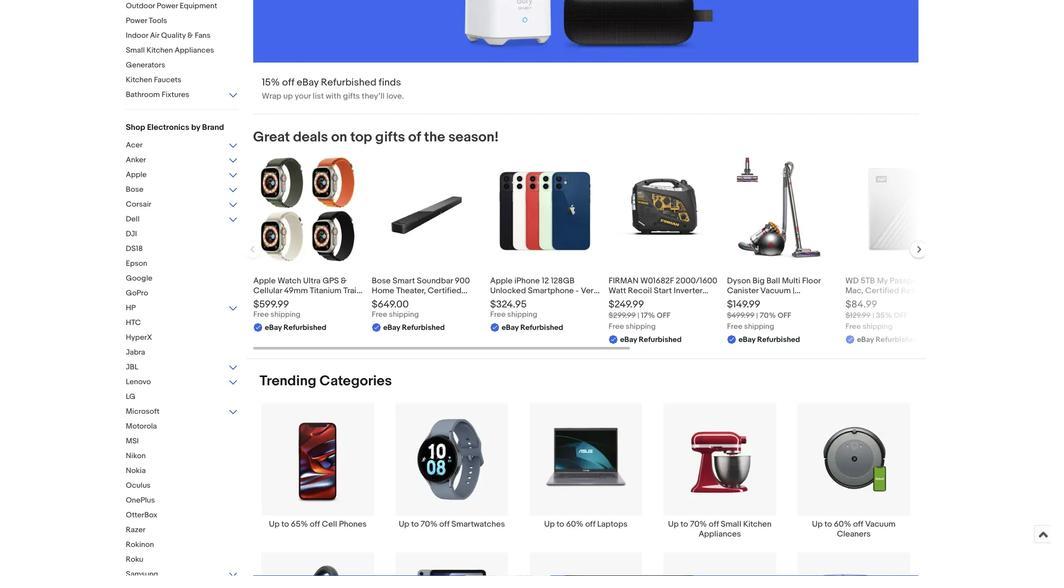 Task type: vqa. For each thing, say whether or not it's contained in the screenshot.
'providing'
no



Task type: locate. For each thing, give the bounding box(es) containing it.
0 vertical spatial power
[[157, 1, 178, 10]]

ultra inside the wd 5tb my passport ultra for mac, certified refurbished portable external har...
[[925, 276, 943, 286]]

60% inside the up to 60% off vacuum cleaners
[[835, 520, 852, 530]]

hyperx
[[126, 333, 152, 342]]

shop electronics by brand
[[126, 122, 224, 132]]

0 horizontal spatial certified
[[428, 286, 462, 296]]

1 horizontal spatial certified
[[866, 286, 900, 296]]

$84.99
[[846, 299, 878, 311]]

soundbar
[[417, 276, 453, 286]]

1 to from the left
[[282, 520, 289, 530]]

bose inside the 'acer anker apple bose corsair dell dji ds18 epson google gopro hp htc hyperx jabra jbl lenovo lg microsoft motorola msi nikon nokia oculus oneplus otterbox razer rokinon roku'
[[126, 185, 144, 194]]

None text field
[[253, 0, 919, 114]]

1 vertical spatial &
[[341, 276, 347, 286]]

motorola
[[126, 422, 157, 431]]

off for up to 60% off laptops
[[586, 520, 596, 530]]

1 horizontal spatial apple
[[253, 276, 276, 286]]

5tb
[[861, 276, 876, 286]]

ebay refurbished down 17%
[[620, 335, 682, 345]]

1 horizontal spatial |
[[757, 311, 758, 320]]

65%
[[291, 520, 308, 530]]

$299.99
[[609, 311, 636, 320]]

$649.00
[[372, 299, 409, 311]]

microsoft
[[126, 407, 160, 417]]

recoil
[[628, 286, 652, 296]]

ebay refurbished down 35%
[[857, 335, 919, 345]]

2 horizontal spatial off
[[894, 311, 908, 320]]

free down the $299.99 text box
[[609, 322, 624, 332]]

2 horizontal spatial apple
[[490, 276, 513, 286]]

1 horizontal spatial bose
[[372, 276, 391, 286]]

off inside the up to 60% off vacuum cleaners
[[854, 520, 864, 530]]

certified
[[428, 286, 462, 296], [866, 286, 900, 296]]

to for up to 65% off cell phones
[[282, 520, 289, 530]]

power up tools
[[157, 1, 178, 10]]

0 horizontal spatial 70%
[[421, 520, 438, 530]]

| inside "$149.99 $499.99 | 70% off free shipping"
[[757, 311, 758, 320]]

dyson big ball multi floor canister vacuum | yellow/iron | certified refurbished image
[[727, 155, 837, 264]]

apple inside the 'acer anker apple bose corsair dell dji ds18 epson google gopro hp htc hyperx jabra jbl lenovo lg microsoft motorola msi nikon nokia oculus oneplus otterbox razer rokinon roku'
[[126, 170, 147, 179]]

5 up from the left
[[813, 520, 823, 530]]

wd
[[846, 276, 859, 286]]

free down the home
[[372, 310, 387, 320]]

ebay down $649.00 free shipping
[[383, 323, 400, 332]]

ebay up your
[[297, 76, 319, 88]]

home
[[372, 286, 394, 296]]

generators
[[126, 60, 165, 70]]

to for up to 60% off laptops
[[557, 520, 565, 530]]

off down external
[[894, 311, 908, 320]]

appliances
[[175, 46, 214, 55], [699, 530, 742, 539]]

1 horizontal spatial gifts
[[376, 129, 405, 146]]

rokinon link
[[126, 541, 238, 551]]

razer
[[126, 526, 146, 535]]

1 60% from the left
[[567, 520, 584, 530]]

0 horizontal spatial 60%
[[567, 520, 584, 530]]

certified inside bose smart soundbar 900 home theater, certified refurbished
[[428, 286, 462, 296]]

$499.99 text field
[[727, 311, 755, 320]]

gifts right with
[[343, 91, 360, 101]]

0 vertical spatial small
[[126, 46, 145, 55]]

shipping
[[270, 310, 300, 320], [389, 310, 419, 320], [508, 310, 538, 320], [626, 322, 656, 332], [745, 322, 775, 332], [863, 322, 893, 332]]

shipping inside "$149.99 $499.99 | 70% off free shipping"
[[745, 322, 775, 332]]

4 up from the left
[[669, 520, 679, 530]]

up to 70% off smartwatches link
[[385, 403, 519, 530]]

1 ultra from the left
[[303, 276, 321, 286]]

70% inside the up to 70% off small kitchen appliances
[[691, 520, 708, 530]]

off right 17%
[[657, 311, 671, 320]]

bose smart soundbar 900 home theater, certified refurbished image
[[385, 155, 468, 264]]

70% inside "$149.99 $499.99 | 70% off free shipping"
[[760, 311, 776, 320]]

razer link
[[126, 526, 238, 536]]

2 certified from the left
[[866, 286, 900, 296]]

1 horizontal spatial 60%
[[835, 520, 852, 530]]

off
[[282, 76, 295, 88], [310, 520, 320, 530], [440, 520, 450, 530], [586, 520, 596, 530], [709, 520, 720, 530], [854, 520, 864, 530]]

gopro link
[[126, 289, 238, 299]]

0 horizontal spatial small
[[126, 46, 145, 55]]

smart
[[393, 276, 415, 286]]

appliances inside the up to 70% off small kitchen appliances
[[699, 530, 742, 539]]

| left 35%
[[873, 311, 875, 320]]

iphone
[[515, 276, 540, 286]]

off inside '$84.99 $129.99 | 35% off free shipping'
[[894, 311, 908, 320]]

1 horizontal spatial off
[[778, 311, 792, 320]]

apple up good
[[490, 276, 513, 286]]

jbl button
[[126, 363, 238, 373]]

apple down anker
[[126, 170, 147, 179]]

15% off ebay refurbished finds wrap up your list with gifts they'll love.
[[262, 76, 404, 101]]

1 horizontal spatial small
[[721, 520, 742, 530]]

shipping down loop
[[270, 310, 300, 320]]

1 vertical spatial small
[[721, 520, 742, 530]]

shipping down good
[[508, 310, 538, 320]]

anker button
[[126, 155, 238, 166]]

acer
[[126, 140, 143, 150]]

ultra
[[303, 276, 321, 286], [925, 276, 943, 286]]

trail
[[343, 286, 359, 296]]

1 vertical spatial appliances
[[699, 530, 742, 539]]

apple inside apple iphone 12 128gb unlocked smartphone - very good
[[490, 276, 513, 286]]

gps
[[322, 276, 339, 286]]

very
[[581, 286, 598, 296]]

vacuum
[[866, 520, 896, 530]]

anker
[[126, 155, 146, 165]]

refurbished inside the firman w01682f 2000/1600 watt recoil start inverter generator - refurbished
[[654, 296, 699, 306]]

& left fans
[[188, 31, 193, 40]]

apple for $324.95
[[490, 276, 513, 286]]

| for $84.99
[[873, 311, 875, 320]]

trending
[[260, 373, 317, 390]]

watt
[[609, 286, 626, 296]]

gifts inside the 15% off ebay refurbished finds wrap up your list with gifts they'll love.
[[343, 91, 360, 101]]

watch
[[278, 276, 301, 286]]

ebay refurbished down $599.99 free shipping
[[265, 323, 326, 332]]

|
[[638, 311, 640, 320], [757, 311, 758, 320], [873, 311, 875, 320]]

loop
[[279, 296, 298, 306]]

60% left vacuum on the right of page
[[835, 520, 852, 530]]

apple
[[126, 170, 147, 179], [253, 276, 276, 286], [490, 276, 513, 286]]

off for up to 70% off small kitchen appliances
[[709, 520, 720, 530]]

0 horizontal spatial -
[[576, 286, 579, 296]]

kitchen inside the up to 70% off small kitchen appliances
[[744, 520, 772, 530]]

1 horizontal spatial 70%
[[691, 520, 708, 530]]

0 horizontal spatial &
[[188, 31, 193, 40]]

ebay down $299.99 at right bottom
[[620, 335, 637, 345]]

2 ultra from the left
[[925, 276, 943, 286]]

ultra inside apple watch ultra gps & cellular 49mm titanium trail alpine loop ocean excellent
[[303, 276, 321, 286]]

jabra link
[[126, 348, 238, 358]]

up to 65% off cell phones
[[269, 520, 367, 530]]

1 horizontal spatial appliances
[[699, 530, 742, 539]]

$129.99
[[846, 311, 871, 320]]

lg link
[[126, 392, 238, 403]]

128gb
[[551, 276, 575, 286]]

small kitchen appliances link
[[126, 46, 238, 56]]

phones
[[339, 520, 367, 530]]

2 | from the left
[[757, 311, 758, 320]]

great deals on top gifts of the season!
[[253, 129, 499, 146]]

acer anker apple bose corsair dell dji ds18 epson google gopro hp htc hyperx jabra jbl lenovo lg microsoft motorola msi nikon nokia oculus oneplus otterbox razer rokinon roku
[[126, 140, 160, 565]]

1 horizontal spatial -
[[649, 296, 652, 306]]

list
[[247, 403, 926, 577]]

to for up to 60% off vacuum cleaners
[[825, 520, 833, 530]]

gifts left of
[[376, 129, 405, 146]]

apple button
[[126, 170, 238, 181]]

0 horizontal spatial off
[[657, 311, 671, 320]]

off for up to 60% off vacuum cleaners
[[854, 520, 864, 530]]

shipping down "theater,"
[[389, 310, 419, 320]]

free inside '$84.99 $129.99 | 35% off free shipping'
[[846, 322, 861, 332]]

shipping down 35%
[[863, 322, 893, 332]]

2 vertical spatial kitchen
[[744, 520, 772, 530]]

shipping down the $499.99
[[745, 322, 775, 332]]

jabra
[[126, 348, 145, 357]]

good
[[490, 296, 512, 306]]

35%
[[876, 311, 893, 320]]

- inside the firman w01682f 2000/1600 watt recoil start inverter generator - refurbished
[[649, 296, 652, 306]]

0 horizontal spatial ultra
[[303, 276, 321, 286]]

free down good
[[490, 310, 506, 320]]

-
[[576, 286, 579, 296], [649, 296, 652, 306]]

jbl
[[126, 363, 138, 372]]

ebay refurbished down $324.95 free shipping on the bottom
[[502, 323, 563, 332]]

by
[[191, 122, 200, 132]]

ultra left 'for'
[[925, 276, 943, 286]]

0 horizontal spatial gifts
[[343, 91, 360, 101]]

up inside the up to 70% off small kitchen appliances
[[669, 520, 679, 530]]

apple watch ultra gps & cellular 49mm titanium trail alpine loop ocean excellent
[[253, 276, 361, 306]]

htc link
[[126, 318, 238, 329]]

1 horizontal spatial ultra
[[925, 276, 943, 286]]

1 off from the left
[[657, 311, 671, 320]]

off inside "$149.99 $499.99 | 70% off free shipping"
[[778, 311, 792, 320]]

deals
[[293, 129, 328, 146]]

0 horizontal spatial bose
[[126, 185, 144, 194]]

- up 17%
[[649, 296, 652, 306]]

3 off from the left
[[894, 311, 908, 320]]

up to 60% off laptops link
[[519, 403, 653, 530]]

free down the $129.99
[[846, 322, 861, 332]]

up
[[284, 91, 293, 101]]

up for up to 60% off vacuum cleaners
[[813, 520, 823, 530]]

| right the $499.99
[[757, 311, 758, 320]]

60% for laptops
[[567, 520, 584, 530]]

2 off from the left
[[778, 311, 792, 320]]

2 horizontal spatial |
[[873, 311, 875, 320]]

up inside the up to 60% off vacuum cleaners
[[813, 520, 823, 530]]

bose inside bose smart soundbar 900 home theater, certified refurbished
[[372, 276, 391, 286]]

0 vertical spatial bose
[[126, 185, 144, 194]]

- left very
[[576, 286, 579, 296]]

ebay down the $129.99
[[857, 335, 874, 345]]

nikon link
[[126, 452, 238, 462]]

0 vertical spatial kitchen
[[147, 46, 173, 55]]

& right gps
[[341, 276, 347, 286]]

2 to from the left
[[412, 520, 419, 530]]

small inside the up to 70% off small kitchen appliances
[[721, 520, 742, 530]]

70%
[[760, 311, 776, 320], [421, 520, 438, 530], [691, 520, 708, 530]]

1 vertical spatial kitchen
[[126, 75, 152, 85]]

2 horizontal spatial 70%
[[760, 311, 776, 320]]

60% left laptops
[[567, 520, 584, 530]]

5 to from the left
[[825, 520, 833, 530]]

1 up from the left
[[269, 520, 280, 530]]

0 vertical spatial appliances
[[175, 46, 214, 55]]

free down the $499.99
[[727, 322, 743, 332]]

| inside '$84.99 $129.99 | 35% off free shipping'
[[873, 311, 875, 320]]

4 to from the left
[[681, 520, 689, 530]]

0 vertical spatial &
[[188, 31, 193, 40]]

| left 17%
[[638, 311, 640, 320]]

| inside $249.99 $299.99 | 17% off free shipping
[[638, 311, 640, 320]]

60% for vacuum
[[835, 520, 852, 530]]

free down alpine
[[253, 310, 269, 320]]

shipping down 17%
[[626, 322, 656, 332]]

up to 60% off laptops
[[545, 520, 628, 530]]

refurbished
[[321, 76, 377, 88], [901, 286, 947, 296], [372, 296, 418, 306], [654, 296, 699, 306], [283, 323, 326, 332], [402, 323, 445, 332], [521, 323, 563, 332], [639, 335, 682, 345], [758, 335, 801, 345], [876, 335, 919, 345]]

quality
[[161, 31, 186, 40]]

1 vertical spatial bose
[[372, 276, 391, 286]]

0 vertical spatial gifts
[[343, 91, 360, 101]]

1 certified from the left
[[428, 286, 462, 296]]

power up indoor
[[126, 16, 147, 25]]

1 | from the left
[[638, 311, 640, 320]]

smartwatches
[[452, 520, 505, 530]]

3 up from the left
[[545, 520, 555, 530]]

& inside the "outdoor power equipment power tools indoor air quality & fans small kitchen appliances generators kitchen faucets bathroom fixtures"
[[188, 31, 193, 40]]

off inside $249.99 $299.99 | 17% off free shipping
[[657, 311, 671, 320]]

apple inside apple watch ultra gps & cellular 49mm titanium trail alpine loop ocean excellent
[[253, 276, 276, 286]]

2 up from the left
[[399, 520, 410, 530]]

2 60% from the left
[[835, 520, 852, 530]]

off right the $499.99
[[778, 311, 792, 320]]

1 vertical spatial power
[[126, 16, 147, 25]]

wd 5tb my passport ultra for mac, certified refurbished portable external har... image
[[846, 155, 956, 264]]

to inside the up to 60% off vacuum cleaners
[[825, 520, 833, 530]]

off for up to 70% off smartwatches
[[440, 520, 450, 530]]

shipping inside $324.95 free shipping
[[508, 310, 538, 320]]

1 horizontal spatial &
[[341, 276, 347, 286]]

ebay inside the 15% off ebay refurbished finds wrap up your list with gifts they'll love.
[[297, 76, 319, 88]]

off
[[657, 311, 671, 320], [778, 311, 792, 320], [894, 311, 908, 320]]

off inside the 15% off ebay refurbished finds wrap up your list with gifts they'll love.
[[282, 76, 295, 88]]

0 horizontal spatial apple
[[126, 170, 147, 179]]

ultra left gps
[[303, 276, 321, 286]]

0 horizontal spatial appliances
[[175, 46, 214, 55]]

3 | from the left
[[873, 311, 875, 320]]

off inside the up to 70% off small kitchen appliances
[[709, 520, 720, 530]]

&
[[188, 31, 193, 40], [341, 276, 347, 286]]

$129.99 text field
[[846, 311, 871, 320]]

to inside the up to 70% off small kitchen appliances
[[681, 520, 689, 530]]

bose up the corsair
[[126, 185, 144, 194]]

none text field containing 15% off ebay refurbished finds
[[253, 0, 919, 114]]

for
[[945, 276, 955, 286]]

| for $149.99
[[757, 311, 758, 320]]

bose left smart
[[372, 276, 391, 286]]

3 to from the left
[[557, 520, 565, 530]]

0 horizontal spatial |
[[638, 311, 640, 320]]

har...
[[912, 296, 930, 306]]

apple up alpine
[[253, 276, 276, 286]]

firman
[[609, 276, 639, 286]]



Task type: describe. For each thing, give the bounding box(es) containing it.
apple iphone 12 128gb unlocked smartphone - very good image
[[490, 155, 600, 264]]

dji link
[[126, 229, 238, 240]]

0 horizontal spatial power
[[126, 16, 147, 25]]

epson
[[126, 259, 147, 268]]

70% for up to 70% off smartwatches
[[421, 520, 438, 530]]

to for up to 70% off smartwatches
[[412, 520, 419, 530]]

ds18 link
[[126, 244, 238, 255]]

up to 65% off cell phones link
[[251, 403, 385, 530]]

brand
[[202, 122, 224, 132]]

oculus link
[[126, 481, 238, 492]]

otterbox link
[[126, 511, 238, 521]]

firman w01682f 2000/1600 watt recoil start inverter generator - refurbished image
[[609, 155, 719, 264]]

bathroom
[[126, 90, 160, 99]]

refurbished inside the wd 5tb my passport ultra for mac, certified refurbished portable external har...
[[901, 286, 947, 296]]

ebay down $324.95 free shipping on the bottom
[[502, 323, 519, 332]]

kitchen faucets link
[[126, 75, 238, 86]]

msi link
[[126, 437, 238, 447]]

finds
[[379, 76, 401, 88]]

smartphone
[[528, 286, 574, 296]]

shop
[[126, 122, 145, 132]]

air
[[150, 31, 159, 40]]

firman w01682f 2000/1600 watt recoil start inverter generator - refurbished
[[609, 276, 718, 306]]

rokinon
[[126, 541, 154, 550]]

microsoft button
[[126, 407, 238, 418]]

1 vertical spatial gifts
[[376, 129, 405, 146]]

otterbox
[[126, 511, 158, 520]]

list containing up to 65% off cell phones
[[247, 403, 926, 577]]

mac,
[[846, 286, 864, 296]]

outdoor power equipment link
[[126, 1, 238, 12]]

list
[[313, 91, 324, 101]]

wd 5tb my passport ultra for mac, certified refurbished portable external har...
[[846, 276, 955, 306]]

free inside $249.99 $299.99 | 17% off free shipping
[[609, 322, 624, 332]]

900
[[455, 276, 470, 286]]

up to 60% off vacuum cleaners
[[813, 520, 896, 539]]

fixtures
[[162, 90, 190, 99]]

refurbished inside the 15% off ebay refurbished finds wrap up your list with gifts they'll love.
[[321, 76, 377, 88]]

off for $84.99
[[894, 311, 908, 320]]

up to 60% off vacuum cleaners link
[[788, 403, 922, 539]]

apple for $599.99
[[253, 276, 276, 286]]

70% for up to 70% off small kitchen appliances
[[691, 520, 708, 530]]

of
[[409, 129, 421, 146]]

generator
[[609, 296, 647, 306]]

tools
[[149, 16, 167, 25]]

shipping inside $649.00 free shipping
[[389, 310, 419, 320]]

dell button
[[126, 215, 238, 225]]

certified inside the wd 5tb my passport ultra for mac, certified refurbished portable external har...
[[866, 286, 900, 296]]

passport
[[890, 276, 924, 286]]

titanium
[[310, 286, 341, 296]]

free inside "$149.99 $499.99 | 70% off free shipping"
[[727, 322, 743, 332]]

free inside $324.95 free shipping
[[490, 310, 506, 320]]

| for $249.99
[[638, 311, 640, 320]]

with
[[326, 91, 341, 101]]

oneplus link
[[126, 496, 238, 507]]

ebay down $499.99 text field
[[739, 335, 756, 345]]

up for up to 60% off laptops
[[545, 520, 555, 530]]

google
[[126, 274, 153, 283]]

off for $249.99
[[657, 311, 671, 320]]

$599.99 free shipping
[[253, 299, 300, 320]]

up for up to 65% off cell phones
[[269, 520, 280, 530]]

apple watch ultra gps & cellular 49mm titanium trail alpine loop ocean excellent image
[[253, 155, 363, 264]]

bose button
[[126, 185, 238, 195]]

free inside $599.99 free shipping
[[253, 310, 269, 320]]

up for up to 70% off smartwatches
[[399, 520, 410, 530]]

bose smart soundbar 900 home theater, certified refurbished
[[372, 276, 470, 306]]

laptops
[[598, 520, 628, 530]]

appliances inside the "outdoor power equipment power tools indoor air quality & fans small kitchen appliances generators kitchen faucets bathroom fixtures"
[[175, 46, 214, 55]]

trending categories
[[260, 373, 392, 390]]

apple iphone 12 128gb unlocked smartphone - very good
[[490, 276, 598, 306]]

cellular
[[253, 286, 282, 296]]

nikon
[[126, 452, 146, 461]]

up to 70% off small kitchen appliances link
[[653, 403, 788, 539]]

1 horizontal spatial power
[[157, 1, 178, 10]]

- inside apple iphone 12 128gb unlocked smartphone - very good
[[576, 286, 579, 296]]

epson link
[[126, 259, 238, 269]]

acer button
[[126, 140, 238, 151]]

msi
[[126, 437, 139, 446]]

$649.00 free shipping
[[372, 299, 419, 320]]

faucets
[[154, 75, 182, 85]]

power tools link
[[126, 16, 238, 26]]

shipping inside $249.99 $299.99 | 17% off free shipping
[[626, 322, 656, 332]]

ebay refurbished down "$149.99 $499.99 | 70% off free shipping"
[[739, 335, 801, 345]]

roku link
[[126, 555, 238, 566]]

nokia
[[126, 466, 146, 476]]

$249.99
[[609, 299, 644, 311]]

up to 70% off smartwatches
[[399, 520, 505, 530]]

htc
[[126, 318, 141, 328]]

$299.99 text field
[[609, 311, 636, 320]]

shipping inside $599.99 free shipping
[[270, 310, 300, 320]]

up for up to 70% off small kitchen appliances
[[669, 520, 679, 530]]

2000/1600
[[676, 276, 718, 286]]

small inside the "outdoor power equipment power tools indoor air quality & fans small kitchen appliances generators kitchen faucets bathroom fixtures"
[[126, 46, 145, 55]]

inverter
[[674, 286, 703, 296]]

top
[[351, 129, 372, 146]]

free inside $649.00 free shipping
[[372, 310, 387, 320]]

& inside apple watch ultra gps & cellular 49mm titanium trail alpine loop ocean excellent
[[341, 276, 347, 286]]

to for up to 70% off small kitchen appliances
[[681, 520, 689, 530]]

portable
[[846, 296, 878, 306]]

49mm
[[284, 286, 308, 296]]

your
[[295, 91, 311, 101]]

lenovo
[[126, 378, 151, 387]]

corsair button
[[126, 200, 238, 210]]

unlocked
[[490, 286, 526, 296]]

ebay down $599.99 free shipping
[[265, 323, 282, 332]]

15%
[[262, 76, 280, 88]]

nokia link
[[126, 466, 238, 477]]

refurbished inside bose smart soundbar 900 home theater, certified refurbished
[[372, 296, 418, 306]]

shipping inside '$84.99 $129.99 | 35% off free shipping'
[[863, 322, 893, 332]]

ds18
[[126, 244, 143, 254]]

roku
[[126, 555, 144, 565]]

ebay refurbished down $649.00 free shipping
[[383, 323, 445, 332]]

dell
[[126, 215, 140, 224]]

hp
[[126, 303, 136, 313]]

off for $149.99
[[778, 311, 792, 320]]

off for up to 65% off cell phones
[[310, 520, 320, 530]]

17%
[[641, 311, 655, 320]]

gopro
[[126, 289, 148, 298]]



